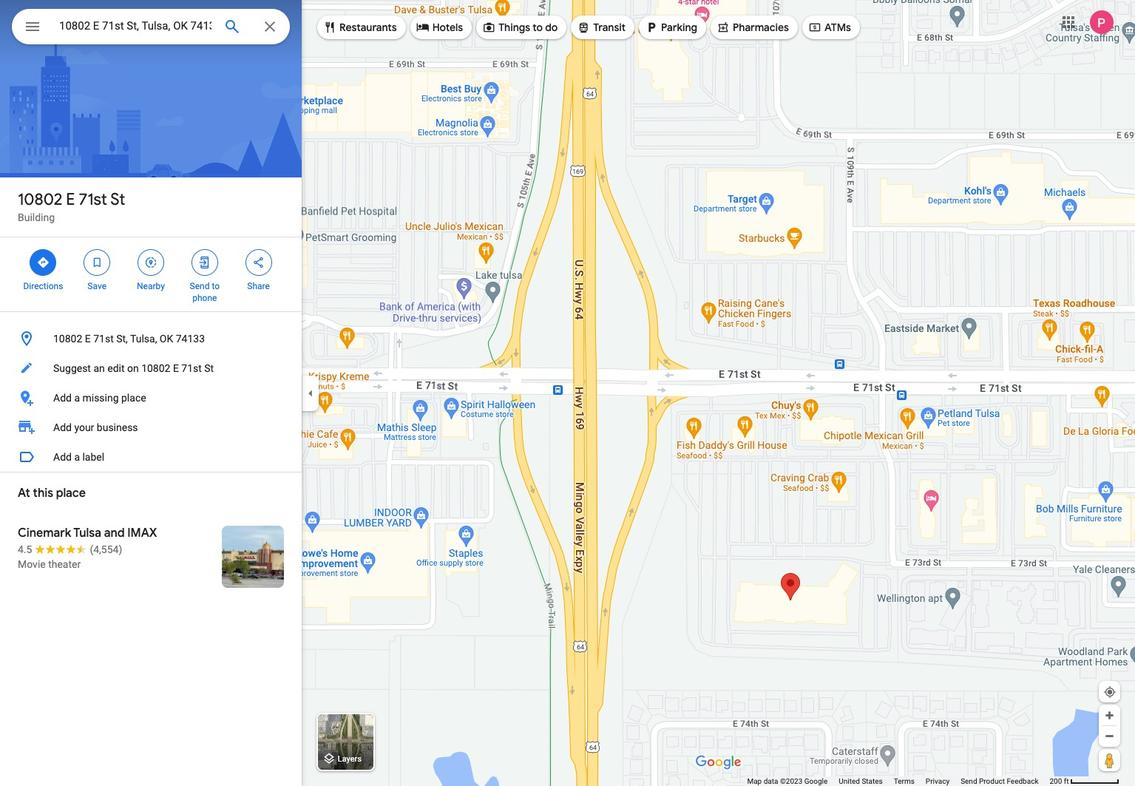Task type: vqa. For each thing, say whether or not it's contained in the screenshot.


Task type: locate. For each thing, give the bounding box(es) containing it.
send product feedback button
[[961, 777, 1039, 787]]

business
[[97, 422, 138, 434]]

2 a from the top
[[74, 451, 80, 463]]

0 vertical spatial e
[[66, 189, 75, 210]]

10802 up suggest
[[53, 333, 82, 345]]

0 horizontal spatial to
[[212, 281, 220, 292]]

pharmacies
[[733, 21, 790, 34]]

send left product
[[961, 778, 978, 786]]

to
[[533, 21, 543, 34], [212, 281, 220, 292]]

movie theater
[[18, 559, 81, 571]]

to left do
[[533, 21, 543, 34]]

10802 for st,
[[53, 333, 82, 345]]


[[717, 19, 730, 36]]

4.5 stars 4,554 reviews image
[[18, 542, 122, 557]]

1 vertical spatial 71st
[[93, 333, 114, 345]]

building
[[18, 212, 55, 223]]

label
[[82, 451, 104, 463]]


[[645, 19, 659, 36]]

1 a from the top
[[74, 392, 80, 404]]

feedback
[[1007, 778, 1039, 786]]

send for send to phone
[[190, 281, 210, 292]]

place down "suggest an edit on 10802 e 71st st"
[[121, 392, 146, 404]]

71st down 74133
[[182, 363, 202, 374]]

1 horizontal spatial e
[[85, 333, 91, 345]]

2 horizontal spatial e
[[173, 363, 179, 374]]

e inside 10802 e 71st st building
[[66, 189, 75, 210]]

10802
[[18, 189, 62, 210], [53, 333, 82, 345], [141, 363, 171, 374]]

e for st
[[66, 189, 75, 210]]

united states button
[[839, 777, 883, 787]]

terms button
[[895, 777, 915, 787]]

a inside add a label button
[[74, 451, 80, 463]]

10802 e 71st st, tulsa, ok 74133 button
[[0, 324, 302, 354]]

cinemark
[[18, 526, 71, 541]]

theater
[[48, 559, 81, 571]]

parking
[[662, 21, 698, 34]]

0 vertical spatial a
[[74, 392, 80, 404]]

atms
[[825, 21, 852, 34]]

1 add from the top
[[53, 392, 72, 404]]

1 horizontal spatial place
[[121, 392, 146, 404]]

1 vertical spatial a
[[74, 451, 80, 463]]

restaurants
[[340, 21, 397, 34]]

1 vertical spatial to
[[212, 281, 220, 292]]

footer containing map data ©2023 google
[[748, 777, 1050, 787]]

show street view coverage image
[[1100, 750, 1121, 772]]

 hotels
[[416, 19, 463, 36]]

0 vertical spatial send
[[190, 281, 210, 292]]

71st left st,
[[93, 333, 114, 345]]

a left label
[[74, 451, 80, 463]]

product
[[980, 778, 1006, 786]]

10802 right the on at left top
[[141, 363, 171, 374]]

send inside "send to phone"
[[190, 281, 210, 292]]

tulsa
[[73, 526, 101, 541]]

0 horizontal spatial st
[[111, 189, 125, 210]]

1 vertical spatial 10802
[[53, 333, 82, 345]]

None field
[[59, 17, 212, 35]]

save
[[88, 281, 107, 292]]

to inside "send to phone"
[[212, 281, 220, 292]]

add
[[53, 392, 72, 404], [53, 422, 72, 434], [53, 451, 72, 463]]

add a missing place
[[53, 392, 146, 404]]

0 vertical spatial 71st
[[79, 189, 107, 210]]

movie
[[18, 559, 46, 571]]

add left your
[[53, 422, 72, 434]]


[[416, 19, 430, 36]]

a inside add a missing place button
[[74, 392, 80, 404]]

1 horizontal spatial send
[[961, 778, 978, 786]]

this
[[33, 486, 53, 501]]

add down suggest
[[53, 392, 72, 404]]

10802 inside 10802 e 71st st building
[[18, 189, 62, 210]]

add a label button
[[0, 443, 302, 472]]

71st up 
[[79, 189, 107, 210]]

3 add from the top
[[53, 451, 72, 463]]

 button
[[12, 9, 53, 47]]

layers
[[338, 755, 362, 765]]

1 vertical spatial e
[[85, 333, 91, 345]]

74133
[[176, 333, 205, 345]]

4.5
[[18, 544, 32, 556]]

send up phone
[[190, 281, 210, 292]]

at this place
[[18, 486, 86, 501]]

71st inside 10802 e 71st st building
[[79, 189, 107, 210]]


[[809, 19, 822, 36]]

a
[[74, 392, 80, 404], [74, 451, 80, 463]]

actions for 10802 e 71st st region
[[0, 238, 302, 312]]

data
[[764, 778, 779, 786]]

0 vertical spatial place
[[121, 392, 146, 404]]

71st
[[79, 189, 107, 210], [93, 333, 114, 345], [182, 363, 202, 374]]

place right this
[[56, 486, 86, 501]]

ok
[[160, 333, 173, 345]]

1 horizontal spatial to
[[533, 21, 543, 34]]

e
[[66, 189, 75, 210], [85, 333, 91, 345], [173, 363, 179, 374]]

0 vertical spatial st
[[111, 189, 125, 210]]

terms
[[895, 778, 915, 786]]

1 vertical spatial st
[[204, 363, 214, 374]]

map
[[748, 778, 762, 786]]

0 vertical spatial add
[[53, 392, 72, 404]]

 atms
[[809, 19, 852, 36]]

(4,554)
[[90, 544, 122, 556]]

2 vertical spatial add
[[53, 451, 72, 463]]

st
[[111, 189, 125, 210], [204, 363, 214, 374]]

send product feedback
[[961, 778, 1039, 786]]

send
[[190, 281, 210, 292], [961, 778, 978, 786]]


[[323, 19, 337, 36]]

10802 for st
[[18, 189, 62, 210]]

an
[[94, 363, 105, 374]]

send for send product feedback
[[961, 778, 978, 786]]

0 vertical spatial to
[[533, 21, 543, 34]]

71st for st
[[79, 189, 107, 210]]

0 horizontal spatial e
[[66, 189, 75, 210]]

1 horizontal spatial st
[[204, 363, 214, 374]]

google account: payton hansen  
(payton.hansen@adept.ai) image
[[1091, 10, 1114, 34]]

send inside 'button'
[[961, 778, 978, 786]]

footer
[[748, 777, 1050, 787]]

add left label
[[53, 451, 72, 463]]


[[483, 19, 496, 36]]

to up phone
[[212, 281, 220, 292]]


[[24, 16, 41, 37]]

1 vertical spatial place
[[56, 486, 86, 501]]

2 vertical spatial e
[[173, 363, 179, 374]]

 transit
[[577, 19, 626, 36]]

place
[[121, 392, 146, 404], [56, 486, 86, 501]]

0 horizontal spatial send
[[190, 281, 210, 292]]

1 vertical spatial send
[[961, 778, 978, 786]]

collapse side panel image
[[303, 385, 319, 401]]

a left "missing"
[[74, 392, 80, 404]]

10802 up building at the top left of page
[[18, 189, 62, 210]]

add for add your business
[[53, 422, 72, 434]]

phone
[[193, 293, 217, 303]]

show your location image
[[1104, 686, 1117, 699]]

1 vertical spatial add
[[53, 422, 72, 434]]

transit
[[594, 21, 626, 34]]

suggest an edit on 10802 e 71st st button
[[0, 354, 302, 383]]

2 add from the top
[[53, 422, 72, 434]]

missing
[[82, 392, 119, 404]]

0 horizontal spatial place
[[56, 486, 86, 501]]

0 vertical spatial 10802
[[18, 189, 62, 210]]



Task type: describe. For each thing, give the bounding box(es) containing it.

[[252, 255, 265, 271]]

things
[[499, 21, 531, 34]]

e for st,
[[85, 333, 91, 345]]

zoom out image
[[1105, 731, 1116, 742]]

10802 e 71st st, tulsa, ok 74133
[[53, 333, 205, 345]]

states
[[862, 778, 883, 786]]

united
[[839, 778, 861, 786]]

200 ft
[[1050, 778, 1070, 786]]

on
[[127, 363, 139, 374]]

10802 E 71st St, Tulsa, OK 74133 field
[[12, 9, 290, 44]]

add your business link
[[0, 413, 302, 443]]

send to phone
[[190, 281, 220, 303]]

add for add a missing place
[[53, 392, 72, 404]]

imax
[[127, 526, 157, 541]]

tulsa,
[[130, 333, 157, 345]]

a for missing
[[74, 392, 80, 404]]

10802 e 71st st building
[[18, 189, 125, 223]]

google maps element
[[0, 0, 1136, 787]]

ft
[[1065, 778, 1070, 786]]

google
[[805, 778, 828, 786]]

privacy
[[926, 778, 950, 786]]

add a missing place button
[[0, 383, 302, 413]]

 pharmacies
[[717, 19, 790, 36]]


[[144, 255, 158, 271]]

do
[[546, 21, 558, 34]]

200 ft button
[[1050, 778, 1120, 786]]

2 vertical spatial 71st
[[182, 363, 202, 374]]

your
[[74, 422, 94, 434]]

map data ©2023 google
[[748, 778, 828, 786]]

united states
[[839, 778, 883, 786]]

 search field
[[12, 9, 290, 47]]

to inside  things to do
[[533, 21, 543, 34]]

suggest
[[53, 363, 91, 374]]

suggest an edit on 10802 e 71st st
[[53, 363, 214, 374]]

 things to do
[[483, 19, 558, 36]]

nearby
[[137, 281, 165, 292]]

st,
[[116, 333, 128, 345]]

add a label
[[53, 451, 104, 463]]


[[90, 255, 104, 271]]

10802 e 71st st main content
[[0, 0, 302, 787]]

edit
[[107, 363, 125, 374]]

at
[[18, 486, 30, 501]]

place inside button
[[121, 392, 146, 404]]

 parking
[[645, 19, 698, 36]]

footer inside google maps element
[[748, 777, 1050, 787]]

71st for st,
[[93, 333, 114, 345]]

add your business
[[53, 422, 138, 434]]


[[577, 19, 591, 36]]

st inside suggest an edit on 10802 e 71st st button
[[204, 363, 214, 374]]

zoom in image
[[1105, 710, 1116, 722]]


[[198, 255, 211, 271]]

add for add a label
[[53, 451, 72, 463]]

none field inside 10802 e 71st st, tulsa, ok 74133 field
[[59, 17, 212, 35]]

cinemark tulsa and imax
[[18, 526, 157, 541]]

hotels
[[433, 21, 463, 34]]

2 vertical spatial 10802
[[141, 363, 171, 374]]

200
[[1050, 778, 1063, 786]]

privacy button
[[926, 777, 950, 787]]

a for label
[[74, 451, 80, 463]]

share
[[247, 281, 270, 292]]

st inside 10802 e 71st st building
[[111, 189, 125, 210]]

directions
[[23, 281, 63, 292]]

©2023
[[781, 778, 803, 786]]


[[37, 255, 50, 271]]

and
[[104, 526, 125, 541]]

 restaurants
[[323, 19, 397, 36]]



